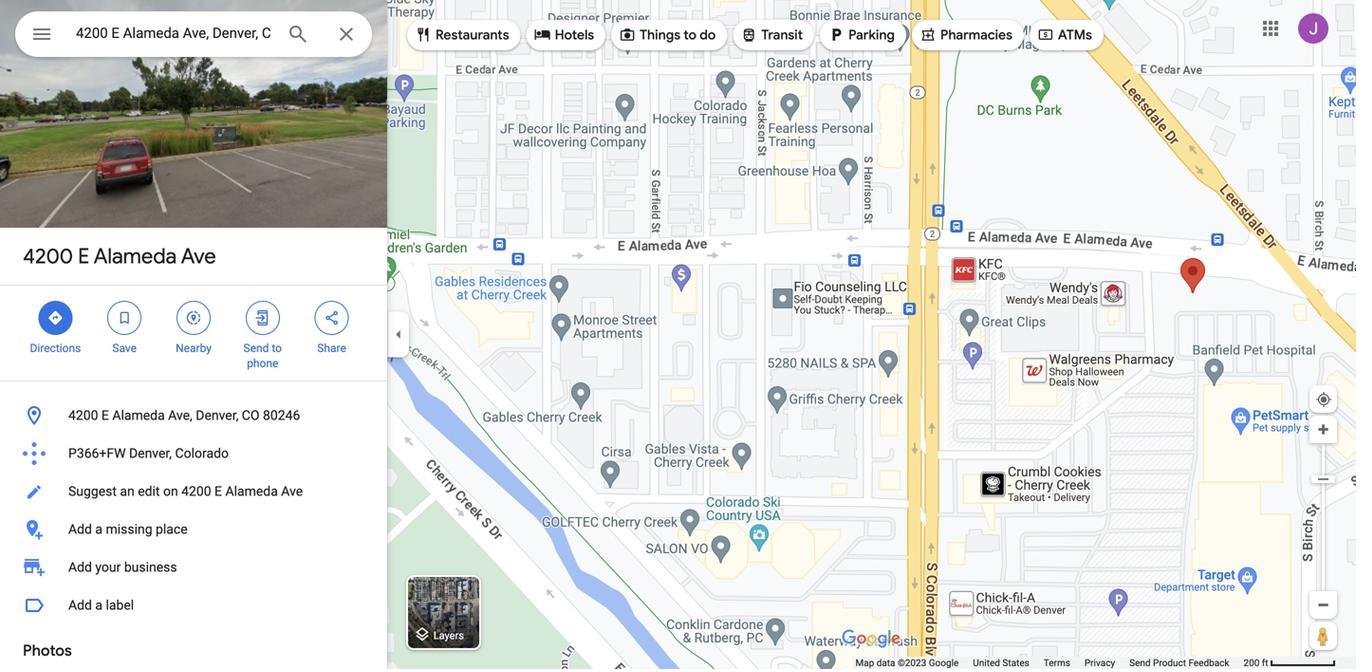 Task type: locate. For each thing, give the bounding box(es) containing it.
ave down 80246
[[281, 484, 303, 499]]

to up phone at the left bottom of page
[[272, 342, 282, 355]]

e for 4200 e alameda ave
[[78, 243, 89, 270]]

p366+fw
[[68, 446, 126, 462]]

photos
[[23, 641, 72, 661]]

4200 right on
[[182, 484, 211, 499]]

business
[[124, 560, 177, 575]]

1 vertical spatial ave
[[281, 484, 303, 499]]

denver, inside button
[[196, 408, 239, 424]]


[[828, 24, 845, 45]]

0 horizontal spatial send
[[244, 342, 269, 355]]

4200 inside "button"
[[182, 484, 211, 499]]

1 vertical spatial send
[[1130, 658, 1151, 669]]

0 horizontal spatial denver,
[[129, 446, 172, 462]]

alameda down colorado
[[226, 484, 278, 499]]

0 vertical spatial ave
[[181, 243, 216, 270]]


[[415, 24, 432, 45]]

4200 E Alameda Ave, Denver, CO 80246 field
[[15, 11, 372, 57]]

4200
[[23, 243, 73, 270], [68, 408, 98, 424], [182, 484, 211, 499]]


[[30, 20, 53, 48]]

add your business link
[[0, 549, 387, 587]]

denver,
[[196, 408, 239, 424], [129, 446, 172, 462]]

2 add from the top
[[68, 560, 92, 575]]

2 vertical spatial alameda
[[226, 484, 278, 499]]

add left label
[[68, 598, 92, 613]]

0 vertical spatial 4200
[[23, 243, 73, 270]]

actions for 4200 e alameda ave region
[[0, 286, 387, 381]]

your
[[95, 560, 121, 575]]

1 a from the top
[[95, 522, 103, 537]]

4200 inside button
[[68, 408, 98, 424]]

1 horizontal spatial send
[[1130, 658, 1151, 669]]

0 horizontal spatial to
[[272, 342, 282, 355]]


[[741, 24, 758, 45]]

privacy button
[[1085, 657, 1116, 669]]

place
[[156, 522, 188, 537]]

e for 4200 e alameda ave, denver, co 80246
[[102, 408, 109, 424]]

ave inside "button"
[[281, 484, 303, 499]]

denver, left co
[[196, 408, 239, 424]]

 atms
[[1038, 24, 1093, 45]]

map data ©2023 google
[[856, 658, 959, 669]]

send inside send product feedback button
[[1130, 658, 1151, 669]]

0 vertical spatial add
[[68, 522, 92, 537]]

on
[[163, 484, 178, 499]]

google maps element
[[0, 0, 1357, 669]]

2 horizontal spatial e
[[215, 484, 222, 499]]

hotels
[[555, 27, 595, 44]]

p366+fw denver, colorado button
[[0, 435, 387, 473]]

label
[[106, 598, 134, 613]]

send product feedback button
[[1130, 657, 1230, 669]]

a left the "missing"
[[95, 522, 103, 537]]

alameda inside suggest an edit on 4200 e alameda ave "button"
[[226, 484, 278, 499]]

4200 up the p366+fw
[[68, 408, 98, 424]]

nearby
[[176, 342, 212, 355]]

footer containing map data ©2023 google
[[856, 657, 1244, 669]]

 pharmacies
[[920, 24, 1013, 45]]

1 horizontal spatial denver,
[[196, 408, 239, 424]]

show your location image
[[1316, 391, 1333, 408]]

alameda
[[94, 243, 177, 270], [112, 408, 165, 424], [226, 484, 278, 499]]


[[254, 308, 271, 329]]

1 add from the top
[[68, 522, 92, 537]]


[[619, 24, 636, 45]]

edit
[[138, 484, 160, 499]]

send up phone at the left bottom of page
[[244, 342, 269, 355]]

denver, inside 'button'
[[129, 446, 172, 462]]


[[1038, 24, 1055, 45]]

phone
[[247, 357, 279, 370]]

0 vertical spatial to
[[684, 27, 697, 44]]

0 horizontal spatial e
[[78, 243, 89, 270]]

None field
[[76, 22, 272, 45]]

a for missing
[[95, 522, 103, 537]]

1 vertical spatial denver,
[[129, 446, 172, 462]]

terms
[[1044, 658, 1071, 669]]

0 vertical spatial send
[[244, 342, 269, 355]]

add a label
[[68, 598, 134, 613]]

footer
[[856, 657, 1244, 669]]

1 horizontal spatial to
[[684, 27, 697, 44]]

2 vertical spatial 4200
[[182, 484, 211, 499]]

3 add from the top
[[68, 598, 92, 613]]

4200 e alameda ave, denver, co 80246 button
[[0, 397, 387, 435]]

things
[[640, 27, 681, 44]]

0 vertical spatial e
[[78, 243, 89, 270]]

0 vertical spatial alameda
[[94, 243, 177, 270]]

alameda up p366+fw denver, colorado at the bottom of page
[[112, 408, 165, 424]]

google account: jake watembach  
(jake.watembach@adept.ai) image
[[1299, 13, 1329, 44]]

1 vertical spatial 4200
[[68, 408, 98, 424]]

1 horizontal spatial ave
[[281, 484, 303, 499]]

send for send to phone
[[244, 342, 269, 355]]

send inside send to phone
[[244, 342, 269, 355]]

e inside button
[[102, 408, 109, 424]]

a left label
[[95, 598, 103, 613]]

1 horizontal spatial e
[[102, 408, 109, 424]]

200 ft
[[1244, 658, 1269, 669]]

1 vertical spatial e
[[102, 408, 109, 424]]

1 vertical spatial a
[[95, 598, 103, 613]]

ave
[[181, 243, 216, 270], [281, 484, 303, 499]]

to
[[684, 27, 697, 44], [272, 342, 282, 355]]

ft
[[1263, 658, 1269, 669]]

1 vertical spatial alameda
[[112, 408, 165, 424]]

alameda inside 4200 e alameda ave, denver, co 80246 button
[[112, 408, 165, 424]]

an
[[120, 484, 135, 499]]

to left do on the right top of page
[[684, 27, 697, 44]]

e
[[78, 243, 89, 270], [102, 408, 109, 424], [215, 484, 222, 499]]

a
[[95, 522, 103, 537], [95, 598, 103, 613]]

product
[[1154, 658, 1187, 669]]

send left product
[[1130, 658, 1151, 669]]

0 vertical spatial a
[[95, 522, 103, 537]]

terms button
[[1044, 657, 1071, 669]]

0 vertical spatial denver,
[[196, 408, 239, 424]]

4200 e alameda ave, denver, co 80246
[[68, 408, 300, 424]]

1 vertical spatial to
[[272, 342, 282, 355]]

2 vertical spatial add
[[68, 598, 92, 613]]

directions
[[30, 342, 81, 355]]

alameda for ave,
[[112, 408, 165, 424]]

denver, up 'edit'
[[129, 446, 172, 462]]

add left your
[[68, 560, 92, 575]]

add down suggest at the left bottom of the page
[[68, 522, 92, 537]]

missing
[[106, 522, 152, 537]]

alameda up 
[[94, 243, 177, 270]]

1 vertical spatial add
[[68, 560, 92, 575]]

add for add your business
[[68, 560, 92, 575]]

send
[[244, 342, 269, 355], [1130, 658, 1151, 669]]

do
[[700, 27, 716, 44]]

4200 up the 
[[23, 243, 73, 270]]


[[116, 308, 133, 329]]

add
[[68, 522, 92, 537], [68, 560, 92, 575], [68, 598, 92, 613]]

ave up 
[[181, 243, 216, 270]]

pharmacies
[[941, 27, 1013, 44]]

2 vertical spatial e
[[215, 484, 222, 499]]

united states button
[[974, 657, 1030, 669]]

2 a from the top
[[95, 598, 103, 613]]



Task type: vqa. For each thing, say whether or not it's contained in the screenshot.


Task type: describe. For each thing, give the bounding box(es) containing it.
a for label
[[95, 598, 103, 613]]

restaurants
[[436, 27, 510, 44]]

 button
[[15, 11, 68, 61]]

states
[[1003, 658, 1030, 669]]

alameda for ave
[[94, 243, 177, 270]]

add a missing place button
[[0, 511, 387, 549]]

add for add a missing place
[[68, 522, 92, 537]]

suggest an edit on 4200 e alameda ave
[[68, 484, 303, 499]]

colorado
[[175, 446, 229, 462]]

co
[[242, 408, 260, 424]]

add a missing place
[[68, 522, 188, 537]]

transit
[[762, 27, 803, 44]]

zoom out image
[[1317, 598, 1331, 612]]

parking
[[849, 27, 895, 44]]

layers
[[434, 630, 464, 642]]

share
[[317, 342, 346, 355]]

send for send product feedback
[[1130, 658, 1151, 669]]

united
[[974, 658, 1001, 669]]

suggest an edit on 4200 e alameda ave button
[[0, 473, 387, 511]]


[[323, 308, 341, 329]]

add a label button
[[0, 587, 387, 625]]


[[185, 308, 202, 329]]

©2023
[[898, 658, 927, 669]]

 transit
[[741, 24, 803, 45]]

united states
[[974, 658, 1030, 669]]

privacy
[[1085, 658, 1116, 669]]

 parking
[[828, 24, 895, 45]]

send product feedback
[[1130, 658, 1230, 669]]

 hotels
[[534, 24, 595, 45]]

none field inside 4200 e alameda ave, denver, co 80246 field
[[76, 22, 272, 45]]

4200 for 4200 e alameda ave
[[23, 243, 73, 270]]

p366+fw denver, colorado
[[68, 446, 229, 462]]


[[920, 24, 937, 45]]

add for add a label
[[68, 598, 92, 613]]

collapse side panel image
[[388, 324, 409, 345]]

show street view coverage image
[[1310, 622, 1338, 650]]

 things to do
[[619, 24, 716, 45]]

zoom in image
[[1317, 423, 1331, 437]]

send to phone
[[244, 342, 282, 370]]

0 horizontal spatial ave
[[181, 243, 216, 270]]

to inside send to phone
[[272, 342, 282, 355]]

200
[[1244, 658, 1260, 669]]

footer inside google maps element
[[856, 657, 1244, 669]]

 search field
[[15, 11, 372, 61]]

map
[[856, 658, 875, 669]]

data
[[877, 658, 896, 669]]

 restaurants
[[415, 24, 510, 45]]

4200 e alameda ave main content
[[0, 0, 387, 669]]

add your business
[[68, 560, 177, 575]]

google
[[929, 658, 959, 669]]

4200 for 4200 e alameda ave, denver, co 80246
[[68, 408, 98, 424]]

to inside  things to do
[[684, 27, 697, 44]]

suggest
[[68, 484, 117, 499]]

feedback
[[1189, 658, 1230, 669]]

80246
[[263, 408, 300, 424]]

save
[[112, 342, 137, 355]]

200 ft button
[[1244, 658, 1337, 669]]

ave,
[[168, 408, 193, 424]]


[[47, 308, 64, 329]]


[[534, 24, 551, 45]]

atms
[[1059, 27, 1093, 44]]

4200 e alameda ave
[[23, 243, 216, 270]]

e inside "button"
[[215, 484, 222, 499]]



